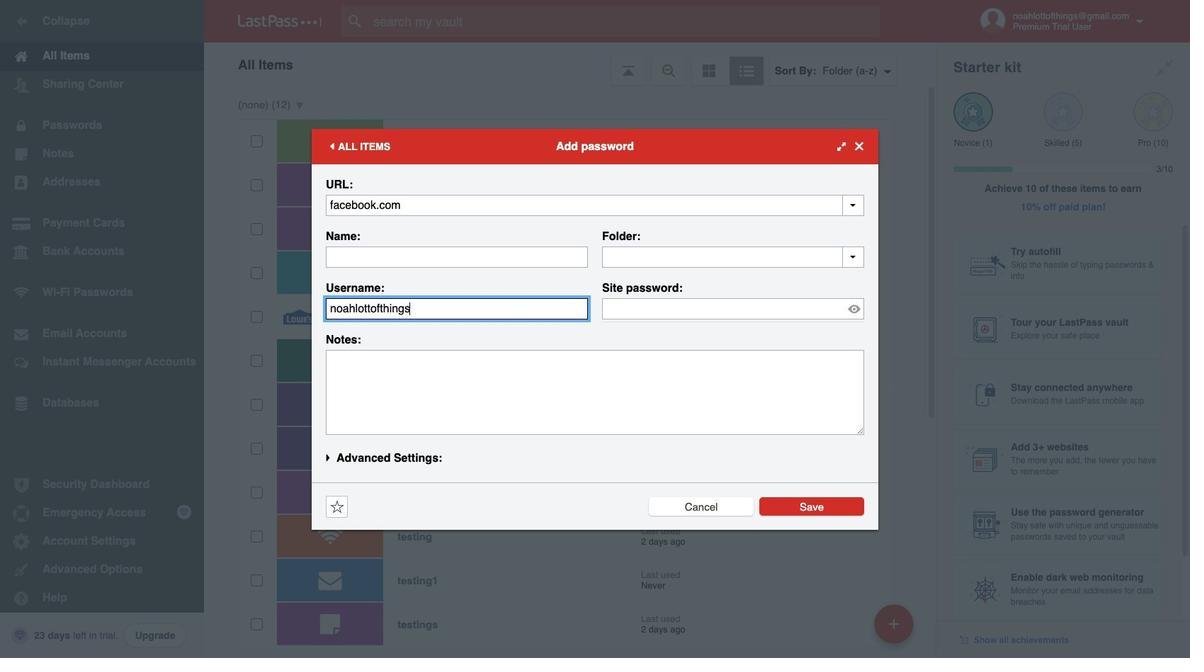 Task type: vqa. For each thing, say whether or not it's contained in the screenshot.
New item element
no



Task type: describe. For each thing, give the bounding box(es) containing it.
new item image
[[889, 619, 899, 629]]

vault options navigation
[[204, 43, 937, 85]]

lastpass image
[[238, 15, 322, 28]]

search my vault text field
[[341, 6, 907, 37]]



Task type: locate. For each thing, give the bounding box(es) containing it.
dialog
[[312, 129, 878, 530]]

main navigation navigation
[[0, 0, 204, 658]]

new item navigation
[[869, 600, 922, 658]]

None text field
[[326, 194, 864, 216], [326, 246, 588, 267], [326, 298, 588, 319], [326, 194, 864, 216], [326, 246, 588, 267], [326, 298, 588, 319]]

None text field
[[602, 246, 864, 267], [326, 350, 864, 435], [602, 246, 864, 267], [326, 350, 864, 435]]

Search search field
[[341, 6, 907, 37]]

None password field
[[602, 298, 864, 319]]



